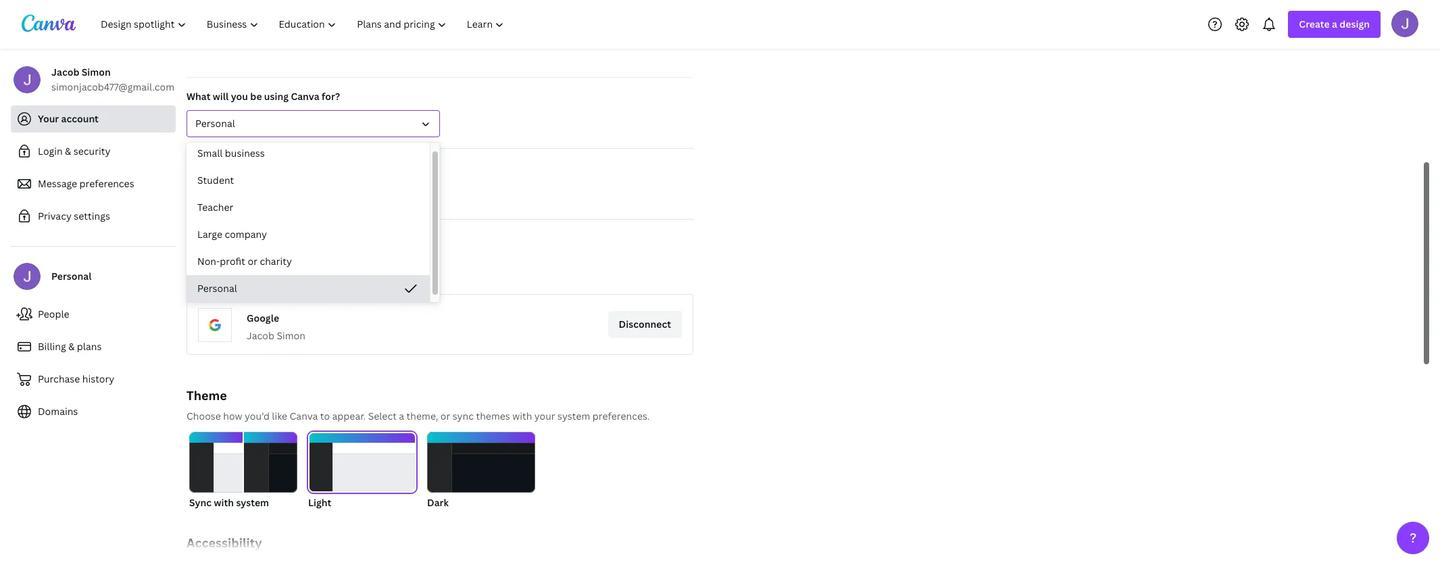 Task type: locate. For each thing, give the bounding box(es) containing it.
jacob up 'your account'
[[51, 66, 79, 78]]

what
[[187, 90, 211, 103]]

1 vertical spatial jacob
[[247, 329, 274, 342]]

personal
[[195, 117, 235, 130], [51, 270, 92, 283], [197, 282, 237, 295]]

a left design
[[1333, 18, 1338, 30]]

0 vertical spatial you
[[231, 90, 248, 103]]

simon down google
[[277, 329, 306, 342]]

Dark button
[[427, 432, 535, 510]]

or right profit
[[248, 255, 258, 268]]

1 horizontal spatial with
[[513, 410, 532, 423]]

personal button
[[187, 275, 430, 302]]

to right in
[[325, 269, 335, 282]]

1 horizontal spatial system
[[558, 410, 590, 423]]

0 horizontal spatial a
[[399, 410, 404, 423]]

domains
[[38, 405, 78, 418]]

simon inside jacob simon simonjacob477@gmail.com
[[82, 66, 111, 78]]

for?
[[322, 90, 340, 103]]

large company
[[197, 228, 267, 241]]

to
[[286, 269, 296, 282], [325, 269, 335, 282], [320, 410, 330, 423]]

1 horizontal spatial jacob
[[247, 329, 274, 342]]

be
[[250, 90, 262, 103]]

1 horizontal spatial or
[[441, 410, 450, 423]]

login
[[38, 145, 63, 158]]

canva inside theme choose how you'd like canva to appear. select a theme, or sync themes with your system preferences.
[[290, 410, 318, 423]]

billing & plans
[[38, 340, 102, 353]]

0 vertical spatial &
[[65, 145, 71, 158]]

non-profit or charity
[[197, 255, 292, 268]]

0 horizontal spatial or
[[248, 255, 258, 268]]

jacob simon simonjacob477@gmail.com
[[51, 66, 174, 93]]

system up accessibility on the left of page
[[236, 496, 269, 509]]

canva
[[291, 90, 320, 103], [337, 269, 365, 282], [290, 410, 318, 423]]

1 horizontal spatial simon
[[277, 329, 306, 342]]

0 vertical spatial a
[[1333, 18, 1338, 30]]

system right your in the bottom of the page
[[558, 410, 590, 423]]

domains link
[[11, 398, 176, 425]]

security
[[74, 145, 110, 158]]

canva right like
[[290, 410, 318, 423]]

choose
[[187, 410, 221, 423]]

create a design
[[1300, 18, 1370, 30]]

your account
[[38, 112, 99, 125]]

login & security link
[[11, 138, 176, 165]]

2 vertical spatial canva
[[290, 410, 318, 423]]

simon up simonjacob477@gmail.com
[[82, 66, 111, 78]]

preferences
[[79, 177, 134, 190]]

personal down will
[[195, 117, 235, 130]]

with left your in the bottom of the page
[[513, 410, 532, 423]]

privacy
[[38, 210, 72, 222]]

simon
[[82, 66, 111, 78], [277, 329, 306, 342]]

Personal button
[[187, 110, 440, 137]]

edit
[[657, 46, 676, 59]]

you
[[231, 90, 248, 103], [249, 269, 266, 282]]

in
[[314, 269, 323, 282]]

personal inside button
[[197, 282, 237, 295]]

0 horizontal spatial system
[[236, 496, 269, 509]]

you left be
[[231, 90, 248, 103]]

a
[[1333, 18, 1338, 30], [399, 410, 404, 423]]

1 vertical spatial simon
[[277, 329, 306, 342]]

small
[[197, 147, 223, 160]]

connected
[[187, 232, 237, 245]]

what will you be using canva for?
[[187, 90, 340, 103]]

system
[[558, 410, 590, 423], [236, 496, 269, 509]]

with right sync
[[214, 496, 234, 509]]

to left appear. at the bottom of page
[[320, 410, 330, 423]]

settings
[[74, 210, 110, 222]]

a right select on the bottom
[[399, 410, 404, 423]]

personal inside button
[[195, 117, 235, 130]]

& right login
[[65, 145, 71, 158]]

themes
[[476, 410, 510, 423]]

canva for what
[[291, 90, 320, 103]]

using
[[264, 90, 289, 103]]

connected social accounts
[[187, 232, 311, 245]]

1 vertical spatial you
[[249, 269, 266, 282]]

0 vertical spatial or
[[248, 255, 258, 268]]

jacob inside google jacob simon
[[247, 329, 274, 342]]

or left sync
[[441, 410, 450, 423]]

non-profit or charity button
[[187, 248, 430, 275]]

0 vertical spatial jacob
[[51, 66, 79, 78]]

0 vertical spatial system
[[558, 410, 590, 423]]

student button
[[187, 167, 430, 194]]

canva right in
[[337, 269, 365, 282]]

canva for theme
[[290, 410, 318, 423]]

business
[[225, 147, 265, 160]]

large company button
[[187, 221, 430, 248]]

your account link
[[11, 105, 176, 133]]

google jacob simon
[[247, 312, 306, 342]]

jacob down google
[[247, 329, 274, 342]]

1 horizontal spatial a
[[1333, 18, 1338, 30]]

create
[[1300, 18, 1330, 30]]

canva left 'for?'
[[291, 90, 320, 103]]

list box
[[187, 140, 430, 302]]

privacy settings link
[[11, 203, 176, 230]]

you left use
[[249, 269, 266, 282]]

simonjacob477@gmail.com
[[51, 80, 174, 93]]

&
[[65, 145, 71, 158], [68, 340, 75, 353]]

or
[[248, 255, 258, 268], [441, 410, 450, 423]]

0 vertical spatial simon
[[82, 66, 111, 78]]

personal option
[[187, 275, 430, 302]]

1 vertical spatial system
[[236, 496, 269, 509]]

jacob inside jacob simon simonjacob477@gmail.com
[[51, 66, 79, 78]]

0 vertical spatial canva
[[291, 90, 320, 103]]

people
[[38, 308, 69, 320]]

that
[[227, 269, 246, 282]]

accounts
[[269, 232, 311, 245]]

& left plans
[[68, 340, 75, 353]]

1 vertical spatial or
[[441, 410, 450, 423]]

plans
[[77, 340, 102, 353]]

1 vertical spatial with
[[214, 496, 234, 509]]

company
[[225, 228, 267, 241]]

1 vertical spatial a
[[399, 410, 404, 423]]

login & security
[[38, 145, 110, 158]]

people link
[[11, 301, 176, 328]]

personal up people
[[51, 270, 92, 283]]

services that you use to log in to canva
[[187, 269, 365, 282]]

1 vertical spatial &
[[68, 340, 75, 353]]

small business option
[[187, 140, 430, 167]]

like
[[272, 410, 287, 423]]

message preferences
[[38, 177, 134, 190]]

billing
[[38, 340, 66, 353]]

you for will
[[231, 90, 248, 103]]

0 horizontal spatial jacob
[[51, 66, 79, 78]]

personal down non-
[[197, 282, 237, 295]]

will
[[213, 90, 229, 103]]

history
[[82, 373, 114, 385]]

0 vertical spatial with
[[513, 410, 532, 423]]

& for login
[[65, 145, 71, 158]]

non-
[[197, 255, 220, 268]]

0 horizontal spatial with
[[214, 496, 234, 509]]

0 horizontal spatial simon
[[82, 66, 111, 78]]

your
[[38, 112, 59, 125]]

sync with system
[[189, 496, 269, 509]]

with inside theme choose how you'd like canva to appear. select a theme, or sync themes with your system preferences.
[[513, 410, 532, 423]]



Task type: describe. For each thing, give the bounding box(es) containing it.
small business button
[[187, 140, 430, 167]]

1 vertical spatial canva
[[337, 269, 365, 282]]

system inside theme choose how you'd like canva to appear. select a theme, or sync themes with your system preferences.
[[558, 410, 590, 423]]

theme
[[187, 387, 227, 404]]

or inside the non-profit or charity 'button'
[[248, 255, 258, 268]]

teacher
[[197, 201, 233, 214]]

large company option
[[187, 221, 430, 248]]

purchase
[[38, 373, 80, 385]]

edit button
[[640, 39, 694, 66]]

top level navigation element
[[92, 11, 516, 38]]

use
[[268, 269, 284, 282]]

with inside button
[[214, 496, 234, 509]]

small business
[[197, 147, 265, 160]]

Sync with system button
[[189, 432, 297, 510]]

accessibility
[[187, 535, 262, 551]]

select
[[368, 410, 397, 423]]

design
[[1340, 18, 1370, 30]]

you for that
[[249, 269, 266, 282]]

services
[[187, 269, 225, 282]]

to left the log
[[286, 269, 296, 282]]

message
[[38, 177, 77, 190]]

privacy settings
[[38, 210, 110, 222]]

to inside theme choose how you'd like canva to appear. select a theme, or sync themes with your system preferences.
[[320, 410, 330, 423]]

theme choose how you'd like canva to appear. select a theme, or sync themes with your system preferences.
[[187, 387, 650, 423]]

log
[[298, 269, 312, 282]]

dark
[[427, 496, 449, 509]]

billing & plans link
[[11, 333, 176, 360]]

Light button
[[308, 432, 416, 510]]

social
[[240, 232, 266, 245]]

you'd
[[245, 410, 270, 423]]

google
[[247, 312, 279, 325]]

teacher button
[[187, 194, 430, 221]]

purchase history link
[[11, 366, 176, 393]]

list box containing small business
[[187, 140, 430, 302]]

student
[[197, 174, 234, 187]]

disconnect button
[[608, 311, 682, 338]]

or inside theme choose how you'd like canva to appear. select a theme, or sync themes with your system preferences.
[[441, 410, 450, 423]]

teacher option
[[187, 194, 430, 221]]

theme,
[[407, 410, 438, 423]]

sync
[[453, 410, 474, 423]]

your
[[535, 410, 555, 423]]

disconnect
[[619, 318, 671, 331]]

sync
[[189, 496, 212, 509]]

simon inside google jacob simon
[[277, 329, 306, 342]]

account
[[61, 112, 99, 125]]

purchase history
[[38, 373, 114, 385]]

charity
[[260, 255, 292, 268]]

light
[[308, 496, 332, 509]]

appear.
[[332, 410, 366, 423]]

message preferences link
[[11, 170, 176, 197]]

non-profit or charity option
[[187, 248, 430, 275]]

profit
[[220, 255, 245, 268]]

how
[[223, 410, 242, 423]]

create a design button
[[1289, 11, 1381, 38]]

large
[[197, 228, 222, 241]]

jacob simon image
[[1392, 10, 1419, 37]]

a inside create a design dropdown button
[[1333, 18, 1338, 30]]

system inside sync with system button
[[236, 496, 269, 509]]

a inside theme choose how you'd like canva to appear. select a theme, or sync themes with your system preferences.
[[399, 410, 404, 423]]

& for billing
[[68, 340, 75, 353]]

student option
[[187, 167, 430, 194]]

preferences.
[[593, 410, 650, 423]]

language
[[187, 161, 231, 174]]



Task type: vqa. For each thing, say whether or not it's contained in the screenshot.
collaboration
no



